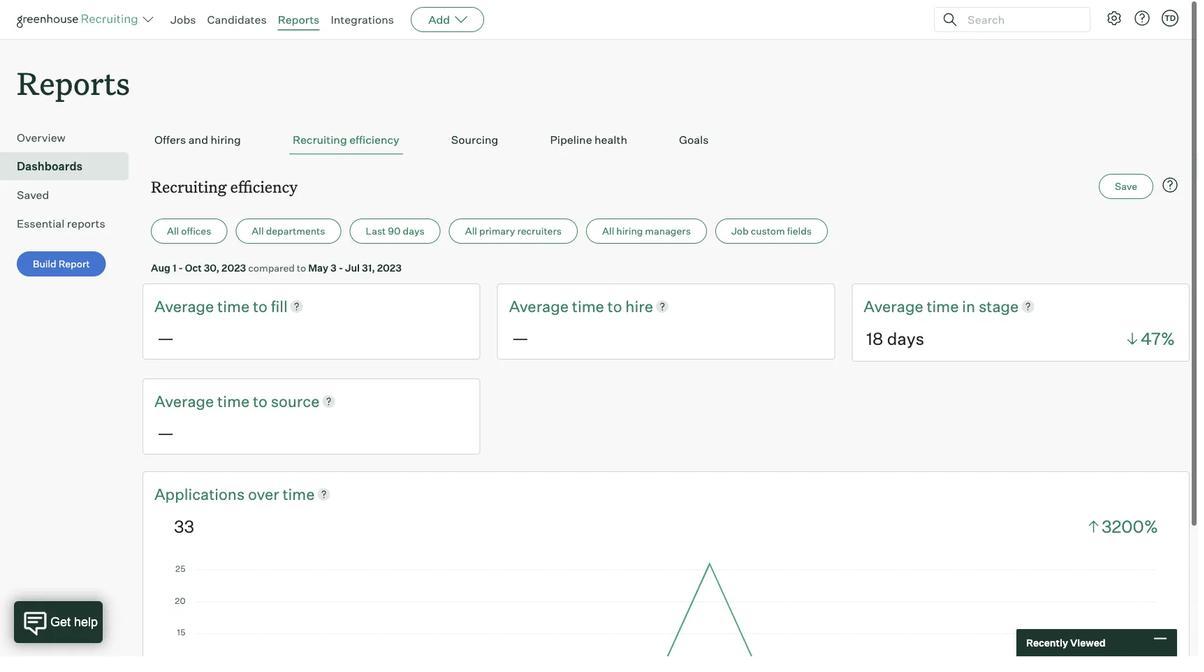 Task type: describe. For each thing, give the bounding box(es) containing it.
30,
[[204, 253, 220, 265]]

saved
[[17, 179, 49, 193]]

dashboards link
[[17, 149, 123, 166]]

saved link
[[17, 178, 123, 194]]

to link for source
[[253, 382, 271, 403]]

3200%
[[1102, 507, 1159, 528]]

offers and hiring button
[[151, 117, 245, 146]]

time for stage
[[927, 288, 960, 307]]

time link for fill
[[218, 287, 253, 308]]

oct
[[185, 253, 202, 265]]

time right over in the bottom left of the page
[[283, 476, 315, 495]]

recruiting efficiency button
[[289, 117, 403, 146]]

pipeline health button
[[547, 117, 631, 146]]

efficiency inside button
[[350, 124, 400, 138]]

jobs link
[[171, 13, 196, 27]]

all for all departments
[[252, 216, 264, 228]]

offers and hiring
[[154, 124, 241, 138]]

— for source
[[157, 413, 174, 434]]

all hiring managers
[[603, 216, 691, 228]]

custom
[[751, 216, 786, 228]]

applications link
[[154, 475, 248, 496]]

1 2023 from the left
[[222, 253, 246, 265]]

all primary recruiters button
[[449, 210, 578, 235]]

source link
[[271, 382, 320, 403]]

recruiting inside button
[[293, 124, 347, 138]]

jobs
[[171, 13, 196, 27]]

last 90 days button
[[350, 210, 441, 235]]

all for all hiring managers
[[603, 216, 615, 228]]

candidates link
[[207, 13, 267, 27]]

reports
[[67, 208, 105, 222]]

average for source
[[154, 383, 214, 402]]

essential reports link
[[17, 206, 123, 223]]

sourcing
[[451, 124, 499, 138]]

average for fill
[[154, 288, 214, 307]]

tab list containing offers and hiring
[[151, 117, 1182, 146]]

recently viewed
[[1027, 638, 1106, 650]]

compared
[[248, 253, 295, 265]]

in link
[[963, 287, 979, 308]]

greenhouse recruiting image
[[17, 11, 143, 28]]

job custom fields button
[[716, 210, 828, 235]]

faq image
[[1163, 168, 1179, 185]]

candidates
[[207, 13, 267, 27]]

average link for fill
[[154, 287, 218, 308]]

fill link
[[271, 287, 288, 308]]

goals button
[[676, 117, 713, 146]]

average for hire
[[509, 288, 569, 307]]

departments
[[266, 216, 325, 228]]

over
[[248, 476, 279, 495]]

1 vertical spatial recruiting
[[151, 167, 227, 188]]

to link for hire
[[608, 287, 626, 308]]

average time to for fill
[[154, 288, 271, 307]]

essential
[[17, 208, 65, 222]]

all offices
[[167, 216, 211, 228]]

to for hire
[[608, 288, 623, 307]]

pipeline
[[550, 124, 593, 138]]

1 vertical spatial days
[[888, 319, 925, 340]]

all hiring managers button
[[587, 210, 707, 235]]

dashboards
[[17, 150, 83, 164]]

td button
[[1160, 7, 1182, 29]]

1 vertical spatial efficiency
[[230, 167, 298, 188]]

managers
[[646, 216, 691, 228]]

sourcing button
[[448, 117, 502, 146]]

90
[[388, 216, 401, 228]]

primary
[[480, 216, 515, 228]]

save button
[[1100, 165, 1154, 190]]

overview link
[[17, 120, 123, 137]]

applications
[[154, 476, 245, 495]]

job custom fields
[[732, 216, 812, 228]]

build report
[[33, 249, 90, 261]]

1 horizontal spatial reports
[[278, 13, 320, 27]]

overview
[[17, 122, 66, 136]]

last 90 days
[[366, 216, 425, 228]]

all primary recruiters
[[465, 216, 562, 228]]

time link for source
[[218, 382, 253, 403]]

recruiting efficiency inside button
[[293, 124, 400, 138]]

td button
[[1163, 10, 1179, 27]]

18
[[867, 319, 884, 340]]

to left may
[[297, 253, 306, 265]]

hiring inside offers and hiring button
[[211, 124, 241, 138]]

time for fill
[[218, 288, 250, 307]]

job
[[732, 216, 749, 228]]



Task type: vqa. For each thing, say whether or not it's contained in the screenshot.
the leftmost Recruiting
yes



Task type: locate. For each thing, give the bounding box(es) containing it.
average
[[154, 288, 214, 307], [509, 288, 569, 307], [864, 288, 924, 307], [154, 383, 214, 402]]

last
[[366, 216, 386, 228]]

average time to
[[154, 288, 271, 307], [509, 288, 626, 307], [154, 383, 271, 402]]

hiring right and
[[211, 124, 241, 138]]

0 horizontal spatial efficiency
[[230, 167, 298, 188]]

reports right candidates in the left of the page
[[278, 13, 320, 27]]

hiring
[[211, 124, 241, 138], [617, 216, 643, 228]]

hire
[[626, 288, 654, 307]]

time link left the source link
[[218, 382, 253, 403]]

efficiency
[[350, 124, 400, 138], [230, 167, 298, 188]]

all departments button
[[236, 210, 341, 235]]

configure image
[[1107, 10, 1123, 27]]

1 horizontal spatial hiring
[[617, 216, 643, 228]]

4 all from the left
[[603, 216, 615, 228]]

build report button
[[17, 243, 106, 268]]

0 vertical spatial days
[[403, 216, 425, 228]]

2 - from the left
[[339, 253, 343, 265]]

average link
[[154, 287, 218, 308], [509, 287, 572, 308], [864, 287, 927, 308], [154, 382, 218, 403]]

to for fill
[[253, 288, 268, 307]]

aug 1 - oct 30, 2023 compared to may 3 - jul 31, 2023
[[151, 253, 402, 265]]

33
[[174, 507, 194, 528]]

1 - from the left
[[179, 253, 183, 265]]

save
[[1116, 171, 1138, 184]]

days right 90
[[403, 216, 425, 228]]

add button
[[411, 7, 485, 32]]

all left managers
[[603, 216, 615, 228]]

Search text field
[[965, 9, 1078, 30]]

jul
[[345, 253, 360, 265]]

1 horizontal spatial -
[[339, 253, 343, 265]]

and
[[189, 124, 208, 138]]

time link for stage
[[927, 287, 963, 308]]

1 all from the left
[[167, 216, 179, 228]]

0 horizontal spatial days
[[403, 216, 425, 228]]

0 horizontal spatial -
[[179, 253, 183, 265]]

all offices button
[[151, 210, 227, 235]]

days right '18'
[[888, 319, 925, 340]]

tab list
[[151, 117, 1182, 146]]

time link for hire
[[572, 287, 608, 308]]

0 vertical spatial recruiting efficiency
[[293, 124, 400, 138]]

xychart image
[[174, 551, 1159, 658]]

pipeline health
[[550, 124, 628, 138]]

47%
[[1142, 319, 1176, 340]]

average link for source
[[154, 382, 218, 403]]

1
[[173, 253, 177, 265]]

fill
[[271, 288, 288, 307]]

source
[[271, 383, 320, 402]]

time link left stage link
[[927, 287, 963, 308]]

all left offices
[[167, 216, 179, 228]]

to left hire
[[608, 288, 623, 307]]

reports
[[278, 13, 320, 27], [17, 53, 130, 94]]

1 vertical spatial reports
[[17, 53, 130, 94]]

all left primary
[[465, 216, 477, 228]]

days inside "button"
[[403, 216, 425, 228]]

— for fill
[[157, 318, 174, 339]]

1 vertical spatial hiring
[[617, 216, 643, 228]]

essential reports
[[17, 208, 105, 222]]

integrations
[[331, 13, 394, 27]]

over link
[[248, 475, 283, 496]]

all for all primary recruiters
[[465, 216, 477, 228]]

days
[[403, 216, 425, 228], [888, 319, 925, 340]]

—
[[157, 318, 174, 339], [512, 318, 529, 339], [157, 413, 174, 434]]

time left in
[[927, 288, 960, 307]]

0 vertical spatial hiring
[[211, 124, 241, 138]]

3
[[331, 253, 337, 265]]

time left "source"
[[218, 383, 250, 402]]

all inside button
[[252, 216, 264, 228]]

to for source
[[253, 383, 268, 402]]

recruiting
[[293, 124, 347, 138], [151, 167, 227, 188]]

time link
[[218, 287, 253, 308], [572, 287, 608, 308], [927, 287, 963, 308], [218, 382, 253, 403], [283, 475, 315, 496]]

1 horizontal spatial recruiting
[[293, 124, 347, 138]]

average time in
[[864, 288, 979, 307]]

3 all from the left
[[465, 216, 477, 228]]

31,
[[362, 253, 375, 265]]

1 horizontal spatial 2023
[[377, 253, 402, 265]]

2023 right 31,
[[377, 253, 402, 265]]

to link for fill
[[253, 287, 271, 308]]

integrations link
[[331, 13, 394, 27]]

hiring inside all hiring managers button
[[617, 216, 643, 228]]

0 vertical spatial recruiting
[[293, 124, 347, 138]]

add
[[429, 13, 450, 27]]

td
[[1165, 13, 1177, 23]]

average link for hire
[[509, 287, 572, 308]]

applications over
[[154, 476, 283, 495]]

build
[[33, 249, 56, 261]]

18 days
[[867, 319, 925, 340]]

hire link
[[626, 287, 654, 308]]

1 vertical spatial recruiting efficiency
[[151, 167, 298, 188]]

stage link
[[979, 287, 1019, 308]]

- right 1 at the left top of page
[[179, 253, 183, 265]]

recruiters
[[518, 216, 562, 228]]

2023 right 30,
[[222, 253, 246, 265]]

in
[[963, 288, 976, 307]]

0 horizontal spatial 2023
[[222, 253, 246, 265]]

fields
[[788, 216, 812, 228]]

to left fill
[[253, 288, 268, 307]]

reports link
[[278, 13, 320, 27]]

average link for stage
[[864, 287, 927, 308]]

time link right over in the bottom left of the page
[[283, 475, 315, 496]]

— for hire
[[512, 318, 529, 339]]

time left hire
[[572, 288, 605, 307]]

offers
[[154, 124, 186, 138]]

1 horizontal spatial days
[[888, 319, 925, 340]]

to left "source"
[[253, 383, 268, 402]]

health
[[595, 124, 628, 138]]

0 horizontal spatial reports
[[17, 53, 130, 94]]

time for hire
[[572, 288, 605, 307]]

goals
[[679, 124, 709, 138]]

hiring left managers
[[617, 216, 643, 228]]

all
[[167, 216, 179, 228], [252, 216, 264, 228], [465, 216, 477, 228], [603, 216, 615, 228]]

average for stage
[[864, 288, 924, 307]]

report
[[59, 249, 90, 261]]

all left departments
[[252, 216, 264, 228]]

time down 30,
[[218, 288, 250, 307]]

average time to for source
[[154, 383, 271, 402]]

may
[[308, 253, 329, 265]]

all for all offices
[[167, 216, 179, 228]]

stage
[[979, 288, 1019, 307]]

0 vertical spatial efficiency
[[350, 124, 400, 138]]

1 horizontal spatial efficiency
[[350, 124, 400, 138]]

0 horizontal spatial recruiting
[[151, 167, 227, 188]]

- right 3 at the top of the page
[[339, 253, 343, 265]]

all departments
[[252, 216, 325, 228]]

recruiting efficiency
[[293, 124, 400, 138], [151, 167, 298, 188]]

0 vertical spatial reports
[[278, 13, 320, 27]]

2 2023 from the left
[[377, 253, 402, 265]]

viewed
[[1071, 638, 1106, 650]]

2 all from the left
[[252, 216, 264, 228]]

aug
[[151, 253, 171, 265]]

offices
[[181, 216, 211, 228]]

to
[[297, 253, 306, 265], [253, 288, 268, 307], [608, 288, 623, 307], [253, 383, 268, 402]]

average time to for hire
[[509, 288, 626, 307]]

reports down greenhouse recruiting image on the top left of page
[[17, 53, 130, 94]]

2023
[[222, 253, 246, 265], [377, 253, 402, 265]]

time for source
[[218, 383, 250, 402]]

time link left hire link
[[572, 287, 608, 308]]

recently
[[1027, 638, 1069, 650]]

time link left fill link on the top left of the page
[[218, 287, 253, 308]]

0 horizontal spatial hiring
[[211, 124, 241, 138]]



